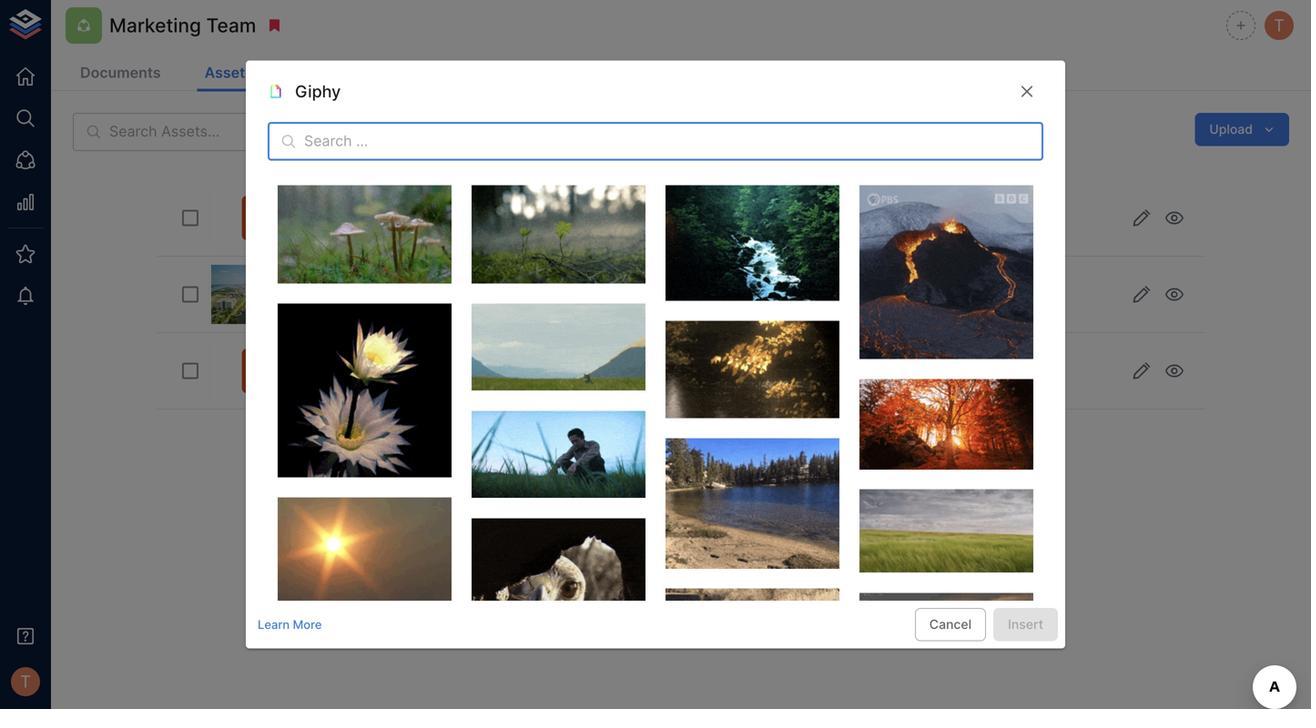 Task type: locate. For each thing, give the bounding box(es) containing it.
fire lava gif by pbs image
[[860, 185, 1034, 359]]

gif by justin image
[[666, 439, 840, 569]]

month
[[415, 226, 445, 238], [448, 303, 478, 314], [415, 379, 445, 391]]

0 horizontal spatial t button
[[5, 662, 46, 702]]

kb right 293.9
[[380, 379, 392, 391]]

giphy dialog
[[246, 61, 1065, 709]]

1 month ago down the business_presentation_for_serious_business.pptx at the left of page
[[407, 379, 466, 391]]

2 vertical spatial 1
[[407, 379, 412, 391]]

2 vertical spatial 1 month ago
[[407, 379, 466, 391]]

sun meditation gif image
[[278, 498, 452, 672]]

ago down the business_presentation_for_serious_business.pptx at the left of page
[[448, 379, 466, 391]]

1 month ago down "d53afc6e-city-10501-171d052ebcc.jpg"
[[440, 303, 499, 314]]

t
[[1274, 15, 1285, 35], [20, 672, 31, 692]]

1 right '293.9 kb'
[[407, 379, 412, 391]]

2 kb from the top
[[380, 379, 392, 391]]

362.3 kb
[[350, 226, 392, 238]]

cat country gif by a24 image
[[472, 304, 646, 391]]

more
[[293, 618, 322, 632]]

1 vertical spatial 1 month ago
[[440, 303, 499, 314]]

assets
[[205, 64, 253, 82]]

293.9
[[350, 379, 377, 391]]

0 vertical spatial t button
[[1262, 8, 1297, 43]]

0 vertical spatial month
[[415, 226, 445, 238]]

2 vertical spatial ago
[[448, 379, 466, 391]]

1
[[408, 226, 412, 238], [440, 303, 445, 314], [407, 379, 412, 391]]

0 vertical spatial ago
[[448, 226, 466, 238]]

kb right 362.3
[[380, 226, 392, 238]]

learn more
[[258, 618, 322, 632]]

0 vertical spatial 1
[[408, 226, 412, 238]]

1 horizontal spatial t
[[1274, 15, 1285, 35]]

1 vertical spatial kb
[[380, 379, 392, 391]]

kb for the_south__the_art_of_the_cypress.pptx
[[380, 226, 392, 238]]

ago for the_south__the_art_of_the_cypress.pptx
[[448, 226, 466, 238]]

wind breathe gif image
[[860, 490, 1034, 573]]

1 vertical spatial t
[[20, 672, 31, 692]]

0 vertical spatial kb
[[380, 226, 392, 238]]

kb
[[380, 226, 392, 238], [380, 379, 392, 391]]

assets link
[[197, 56, 260, 92]]

1 down 10501-
[[440, 303, 445, 314]]

ago down "d53afc6e-city-10501-171d052ebcc.jpg"
[[481, 303, 499, 314]]

768px
[[396, 303, 425, 314]]

sun tree gif image
[[860, 379, 1034, 470]]

2 vertical spatial month
[[415, 379, 445, 391]]

0 vertical spatial t
[[1274, 15, 1285, 35]]

marketing
[[109, 13, 201, 37]]

1 vertical spatial ago
[[481, 303, 499, 314]]

month right '293.9 kb'
[[415, 379, 445, 391]]

0 vertical spatial 1 month ago
[[408, 226, 466, 238]]

ago
[[448, 226, 466, 238], [481, 303, 499, 314], [448, 379, 466, 391]]

1 vertical spatial t button
[[5, 662, 46, 702]]

group
[[712, 113, 813, 151]]

1 month ago down the_south__the_art_of_the_cypress.pptx
[[408, 226, 466, 238]]

1 kb from the top
[[380, 226, 392, 238]]

1 vertical spatial month
[[448, 303, 478, 314]]

d53afc6e-
[[326, 274, 395, 290]]

10501-
[[425, 274, 471, 290]]

animated gif image
[[666, 321, 840, 418]]

upload
[[1210, 122, 1253, 137]]

ago down the_south__the_art_of_the_cypress.pptx
[[448, 226, 466, 238]]

learn more button
[[253, 611, 326, 639]]

1 horizontal spatial t button
[[1262, 8, 1297, 43]]

t button
[[1262, 8, 1297, 43], [5, 662, 46, 702]]

bird flying gif image
[[666, 589, 840, 686]]

1 right 362.3 kb
[[408, 226, 412, 238]]

month for business_presentation_for_serious_business.pptx
[[415, 379, 445, 391]]

362.3
[[350, 226, 377, 238]]

1 vertical spatial 1
[[440, 303, 445, 314]]

month down the_south__the_art_of_the_cypress.pptx
[[415, 226, 445, 238]]

month down "d53afc6e-city-10501-171d052ebcc.jpg"
[[448, 303, 478, 314]]

1 for business_presentation_for_serious_business.pptx
[[407, 379, 412, 391]]

team
[[206, 13, 256, 37]]

kb for business_presentation_for_serious_business.pptx
[[380, 379, 392, 391]]

marketing team
[[109, 13, 256, 37]]

work in progress animation gif by weinventyou image
[[278, 304, 452, 478]]

x
[[387, 303, 393, 314]]

293.9 kb
[[350, 379, 392, 391]]

smoke forest gif by living stills image
[[472, 185, 646, 284]]

1 month ago for d53afc6e-city-10501-171d052ebcc.jpg
[[440, 303, 499, 314]]

photography rain gif by living stills image
[[278, 185, 452, 284]]

1 month ago for business_presentation_for_serious_business.pptx
[[407, 379, 466, 391]]

1366px
[[350, 303, 384, 314]]

cancel
[[930, 617, 972, 632]]

1 month ago
[[408, 226, 466, 238], [440, 303, 499, 314], [407, 379, 466, 391]]

d53afc6e city 10501 171d052ebcc.jpg image
[[211, 265, 317, 324]]



Task type: describe. For each thing, give the bounding box(es) containing it.
upload button
[[1195, 113, 1289, 146]]

the_south__the_art_of_the_cypress.pptx
[[326, 197, 600, 214]]

0 horizontal spatial t
[[20, 672, 31, 692]]

learn
[[258, 618, 290, 632]]

1 for d53afc6e-city-10501-171d052ebcc.jpg
[[440, 303, 445, 314]]

1 for the_south__the_art_of_the_cypress.pptx
[[408, 226, 412, 238]]

ago for d53afc6e-city-10501-171d052ebcc.jpg
[[481, 303, 499, 314]]

remove bookmark image
[[266, 17, 283, 34]]

month for the_south__the_art_of_the_cypress.pptx
[[415, 226, 445, 238]]

forest gif image
[[666, 185, 840, 301]]

documents
[[80, 64, 161, 82]]

cancel button
[[915, 608, 986, 642]]

1366px x 768px
[[350, 303, 425, 314]]

1 month ago for the_south__the_art_of_the_cypress.pptx
[[408, 226, 466, 238]]

steven yeun peace gif by a24 image
[[472, 411, 646, 498]]

Search Assets... text field
[[109, 113, 611, 151]]

ago for business_presentation_for_serious_business.pptx
[[448, 379, 466, 391]]

giphy
[[295, 81, 341, 101]]

documents link
[[73, 56, 168, 92]]

ocean song gif image
[[860, 593, 1034, 709]]

business_presentation_for_serious_business.pptx
[[326, 350, 652, 367]]

city-
[[395, 274, 425, 290]]

Search ... text field
[[304, 123, 1044, 161]]

bird hello gif image
[[472, 519, 646, 693]]

month for d53afc6e-city-10501-171d052ebcc.jpg
[[448, 303, 478, 314]]

d53afc6e-city-10501-171d052ebcc.jpg
[[326, 274, 582, 290]]

171d052ebcc.jpg
[[471, 274, 582, 290]]



Task type: vqa. For each thing, say whether or not it's contained in the screenshot.
Bookmark icon
no



